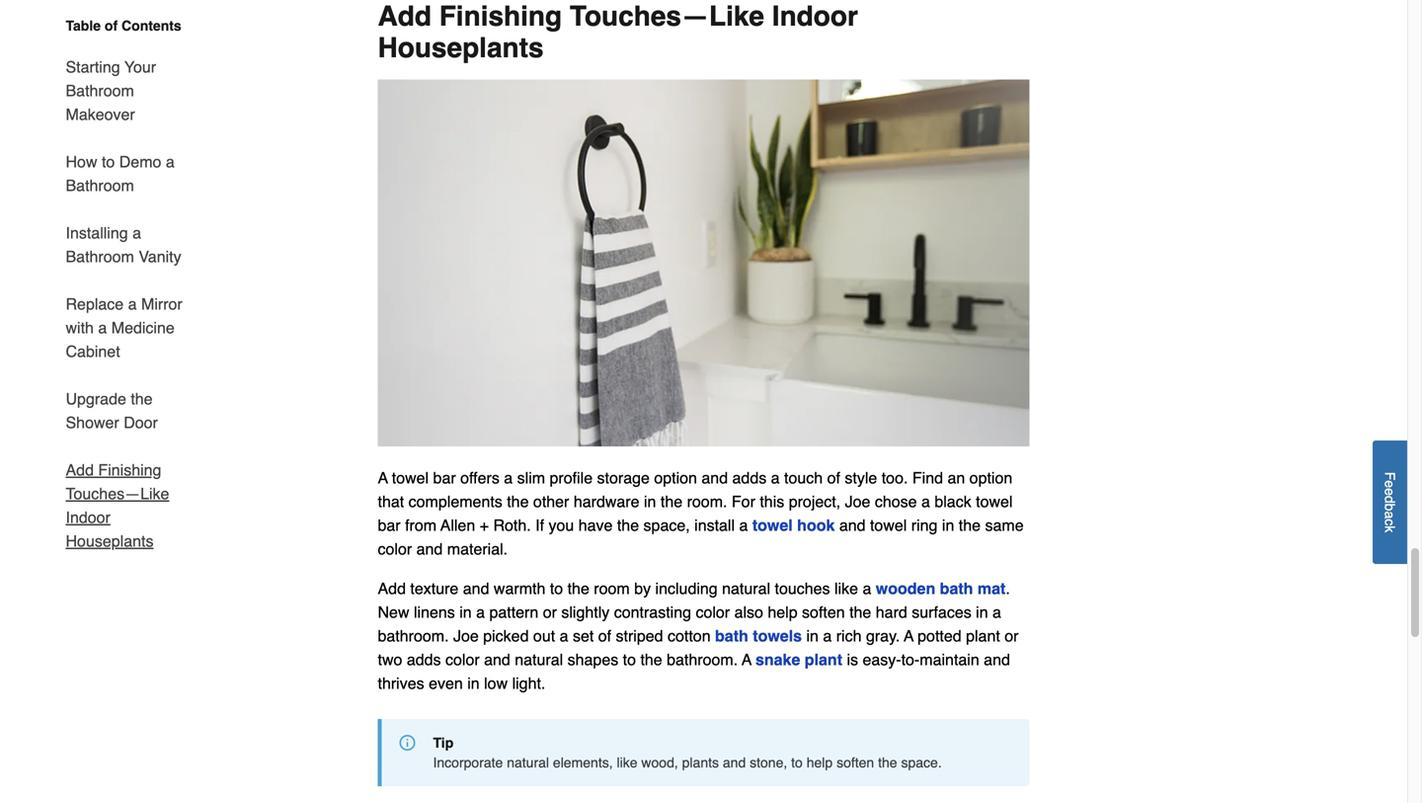 Task type: vqa. For each thing, say whether or not it's contained in the screenshot.
the bottom Joe
yes



Task type: describe. For each thing, give the bounding box(es) containing it.
linens
[[414, 603, 455, 621]]

rich
[[837, 627, 862, 645]]

plants
[[682, 755, 719, 771]]

is
[[847, 651, 859, 669]]

towel up that
[[392, 469, 429, 487]]

ring
[[912, 516, 938, 534]]

0 vertical spatial add
[[378, 0, 432, 32]]

low
[[484, 674, 508, 693]]

2 option from the left
[[970, 469, 1013, 487]]

have
[[579, 516, 613, 534]]

the inside in a rich gray. a potted plant or two adds color and natural shapes to the bathroom. a
[[641, 651, 663, 669]]

adds inside the a towel bar offers a slim profile storage option and adds a touch of style too. find an option that complements the other hardware in the room. for this project, joe chose a black towel bar from allen + roth. if you have the space, install a
[[733, 469, 767, 487]]

finishing inside the table of contents element
[[98, 461, 162, 479]]

texture
[[410, 579, 459, 598]]

add inside the table of contents element
[[66, 461, 94, 479]]

snake plant
[[756, 651, 843, 669]]

a up this
[[771, 469, 780, 487]]

to inside in a rich gray. a potted plant or two adds color and natural shapes to the bathroom. a
[[623, 651, 636, 669]]

with
[[66, 319, 94, 337]]

wooden
[[876, 579, 936, 598]]

towel hook
[[753, 516, 835, 534]]

a left "pattern" at the left of the page
[[476, 603, 485, 621]]

adds inside in a rich gray. a potted plant or two adds color and natural shapes to the bathroom. a
[[407, 651, 441, 669]]

0 vertical spatial bath
[[940, 579, 974, 598]]

add finishing touches—like indoor houseplants inside the table of contents element
[[66, 461, 169, 550]]

two
[[378, 651, 403, 669]]

a inside button
[[1383, 511, 1399, 519]]

storage
[[597, 469, 650, 487]]

wood,
[[642, 755, 679, 771]]

1 horizontal spatial a
[[742, 651, 752, 669]]

plant inside in a rich gray. a potted plant or two adds color and natural shapes to the bathroom. a
[[966, 627, 1001, 645]]

0 vertical spatial like
[[835, 579, 859, 598]]

cabinet
[[66, 342, 120, 361]]

upgrade the shower door link
[[66, 375, 198, 447]]

from
[[405, 516, 437, 534]]

installing a bathroom vanity link
[[66, 209, 198, 281]]

how to demo a bathroom
[[66, 153, 175, 195]]

space.
[[902, 755, 942, 771]]

cotton
[[668, 627, 711, 645]]

same
[[986, 516, 1024, 534]]

towel inside and towel ring in the same color and material.
[[871, 516, 907, 534]]

slightly
[[562, 603, 610, 621]]

snake plant link
[[756, 651, 843, 669]]

room.
[[687, 492, 728, 511]]

b
[[1383, 503, 1399, 511]]

your
[[124, 58, 156, 76]]

a inside installing a bathroom vanity
[[133, 224, 141, 242]]

complements
[[409, 492, 503, 511]]

table of contents element
[[50, 16, 198, 553]]

touch
[[785, 469, 823, 487]]

2 e from the top
[[1383, 488, 1399, 496]]

the down hardware
[[617, 516, 639, 534]]

and towel ring in the same color and material.
[[378, 516, 1024, 558]]

0 vertical spatial houseplants
[[378, 32, 544, 63]]

makeover
[[66, 105, 135, 124]]

the inside '. new linens in a pattern or slightly contrasting color also help soften the hard surfaces in a bathroom. joe picked out a set of striped cotton'
[[850, 603, 872, 621]]

and inside the a towel bar offers a slim profile storage option and adds a touch of style too. find an option that complements the other hardware in the room. for this project, joe chose a black towel bar from allen + roth. if you have the space, install a
[[702, 469, 728, 487]]

or inside '. new linens in a pattern or slightly contrasting color also help soften the hard surfaces in a bathroom. joe picked out a set of striped cotton'
[[543, 603, 557, 621]]

is easy-to-maintain and thrives even in low light.
[[378, 651, 1011, 693]]

like inside tip incorporate natural elements, like wood, plants and stone, to help soften the space.
[[617, 755, 638, 771]]

hard
[[876, 603, 908, 621]]

1 vertical spatial bar
[[378, 516, 401, 534]]

replace a mirror with a medicine cabinet link
[[66, 281, 198, 375]]

stone,
[[750, 755, 788, 771]]

1 horizontal spatial add finishing touches—like indoor houseplants
[[378, 0, 859, 63]]

starting your bathroom makeover link
[[66, 43, 198, 138]]

out
[[534, 627, 555, 645]]

a up 'ring'
[[922, 492, 931, 511]]

project,
[[789, 492, 841, 511]]

1 vertical spatial a
[[904, 627, 914, 645]]

upgrade
[[66, 390, 126, 408]]

0 vertical spatial bar
[[433, 469, 456, 487]]

d
[[1383, 496, 1399, 503]]

soften inside tip incorporate natural elements, like wood, plants and stone, to help soften the space.
[[837, 755, 875, 771]]

bath towels link
[[715, 627, 802, 645]]

wooden bath mat link
[[876, 579, 1006, 598]]

a towel bar offers a slim profile storage option and adds a touch of style too. find an option that complements the other hardware in the room. for this project, joe chose a black towel bar from allen + roth. if you have the space, install a
[[378, 469, 1013, 534]]

snake
[[756, 651, 801, 669]]

this
[[760, 492, 785, 511]]

towel hook link
[[753, 516, 835, 534]]

the up the space,
[[661, 492, 683, 511]]

joe inside the a towel bar offers a slim profile storage option and adds a touch of style too. find an option that complements the other hardware in the room. for this project, joe chose a black towel bar from allen + roth. if you have the space, install a
[[845, 492, 871, 511]]

towel up 'same'
[[976, 492, 1013, 511]]

towels
[[753, 627, 802, 645]]

f e e d b a c k
[[1383, 472, 1399, 533]]

if
[[536, 516, 544, 534]]

thrives
[[378, 674, 425, 693]]

door
[[124, 414, 158, 432]]

.
[[1006, 579, 1011, 598]]

maintain
[[920, 651, 980, 669]]

1 e from the top
[[1383, 480, 1399, 488]]

f e e d b a c k button
[[1374, 441, 1408, 564]]

info image
[[400, 735, 416, 751]]

0 vertical spatial touches—like
[[570, 0, 765, 32]]

in down mat
[[976, 603, 989, 621]]

mirror
[[141, 295, 183, 313]]

towel down this
[[753, 516, 793, 534]]

including
[[656, 579, 718, 598]]

also
[[735, 603, 764, 621]]

in inside and towel ring in the same color and material.
[[943, 516, 955, 534]]

by
[[635, 579, 651, 598]]

touches
[[775, 579, 831, 598]]

slim
[[517, 469, 546, 487]]

bathroom. inside in a rich gray. a potted plant or two adds color and natural shapes to the bathroom. a
[[667, 651, 738, 669]]

0 vertical spatial natural
[[722, 579, 771, 598]]

to inside how to demo a bathroom
[[102, 153, 115, 171]]

in right linens
[[460, 603, 472, 621]]

elements,
[[553, 755, 613, 771]]

a left the slim
[[504, 469, 513, 487]]

0 vertical spatial of
[[105, 18, 118, 34]]



Task type: locate. For each thing, give the bounding box(es) containing it.
of left the "style"
[[828, 469, 841, 487]]

0 vertical spatial bathroom
[[66, 82, 134, 100]]

to
[[102, 153, 115, 171], [550, 579, 563, 598], [623, 651, 636, 669], [792, 755, 803, 771]]

bath
[[940, 579, 974, 598], [715, 627, 749, 645]]

0 vertical spatial plant
[[966, 627, 1001, 645]]

finishing
[[439, 0, 562, 32], [98, 461, 162, 479]]

1 vertical spatial like
[[617, 755, 638, 771]]

warmth
[[494, 579, 546, 598]]

bathroom for starting
[[66, 82, 134, 100]]

1 vertical spatial color
[[696, 603, 730, 621]]

a
[[378, 469, 388, 487], [904, 627, 914, 645], [742, 651, 752, 669]]

0 horizontal spatial houseplants
[[66, 532, 154, 550]]

tip
[[433, 735, 454, 751]]

and right "plants"
[[723, 755, 746, 771]]

0 horizontal spatial like
[[617, 755, 638, 771]]

natural
[[722, 579, 771, 598], [515, 651, 563, 669], [507, 755, 549, 771]]

1 vertical spatial help
[[807, 755, 833, 771]]

help right stone,
[[807, 755, 833, 771]]

1 vertical spatial add
[[66, 461, 94, 479]]

installing
[[66, 224, 128, 242]]

houseplants inside the table of contents element
[[66, 532, 154, 550]]

a down bath towels
[[742, 651, 752, 669]]

material.
[[447, 540, 508, 558]]

a inside in a rich gray. a potted plant or two adds color and natural shapes to the bathroom. a
[[823, 627, 832, 645]]

1 horizontal spatial finishing
[[439, 0, 562, 32]]

shapes
[[568, 651, 619, 669]]

to right how
[[102, 153, 115, 171]]

0 vertical spatial indoor
[[773, 0, 859, 32]]

natural inside in a rich gray. a potted plant or two adds color and natural shapes to the bathroom. a
[[515, 651, 563, 669]]

help up 'towels'
[[768, 603, 798, 621]]

1 vertical spatial add finishing touches—like indoor houseplants
[[66, 461, 169, 550]]

a up vanity
[[133, 224, 141, 242]]

natural up also
[[722, 579, 771, 598]]

2 vertical spatial natural
[[507, 755, 549, 771]]

bathroom
[[66, 82, 134, 100], [66, 176, 134, 195], [66, 248, 134, 266]]

1 horizontal spatial adds
[[733, 469, 767, 487]]

plant up maintain
[[966, 627, 1001, 645]]

hook
[[798, 516, 835, 534]]

room
[[594, 579, 630, 598]]

c
[[1383, 519, 1399, 526]]

the up roth.
[[507, 492, 529, 511]]

adds up even at the bottom left
[[407, 651, 441, 669]]

and right hook
[[840, 516, 866, 534]]

0 horizontal spatial color
[[378, 540, 412, 558]]

bathroom down how
[[66, 176, 134, 195]]

the inside tip incorporate natural elements, like wood, plants and stone, to help soften the space.
[[879, 755, 898, 771]]

color inside '. new linens in a pattern or slightly contrasting color also help soften the hard surfaces in a bathroom. joe picked out a set of striped cotton'
[[696, 603, 730, 621]]

gray.
[[867, 627, 901, 645]]

vanity
[[139, 248, 181, 266]]

0 horizontal spatial of
[[105, 18, 118, 34]]

the down 'striped'
[[641, 651, 663, 669]]

and
[[702, 469, 728, 487], [840, 516, 866, 534], [417, 540, 443, 558], [463, 579, 490, 598], [484, 651, 511, 669], [984, 651, 1011, 669], [723, 755, 746, 771]]

soften left space.
[[837, 755, 875, 771]]

add
[[378, 0, 432, 32], [66, 461, 94, 479], [378, 579, 406, 598]]

or inside in a rich gray. a potted plant or two adds color and natural shapes to the bathroom. a
[[1005, 627, 1019, 645]]

the up slightly
[[568, 579, 590, 598]]

a right demo
[[166, 153, 175, 171]]

medicine
[[111, 319, 175, 337]]

bar down that
[[378, 516, 401, 534]]

for
[[732, 492, 756, 511]]

0 horizontal spatial bathroom.
[[378, 627, 449, 645]]

or down '.'
[[1005, 627, 1019, 645]]

bathroom inside starting your bathroom makeover
[[66, 82, 134, 100]]

contents
[[122, 18, 182, 34]]

shower
[[66, 414, 119, 432]]

1 vertical spatial or
[[1005, 627, 1019, 645]]

in inside the a towel bar offers a slim profile storage option and adds a touch of style too. find an option that complements the other hardware in the room. for this project, joe chose a black towel bar from allen + roth. if you have the space, install a
[[644, 492, 657, 511]]

like right touches
[[835, 579, 859, 598]]

even
[[429, 674, 463, 693]]

in inside in a rich gray. a potted plant or two adds color and natural shapes to the bathroom. a
[[807, 627, 819, 645]]

1 vertical spatial finishing
[[98, 461, 162, 479]]

bathroom inside how to demo a bathroom
[[66, 176, 134, 195]]

1 horizontal spatial bath
[[940, 579, 974, 598]]

1 horizontal spatial or
[[1005, 627, 1019, 645]]

1 vertical spatial bathroom
[[66, 176, 134, 195]]

color inside in a rich gray. a potted plant or two adds color and natural shapes to the bathroom. a
[[446, 651, 480, 669]]

0 vertical spatial soften
[[802, 603, 845, 621]]

find
[[913, 469, 944, 487]]

soften down touches
[[802, 603, 845, 621]]

k
[[1383, 526, 1399, 533]]

installing a bathroom vanity
[[66, 224, 181, 266]]

upgrade the shower door
[[66, 390, 158, 432]]

0 vertical spatial or
[[543, 603, 557, 621]]

mat
[[978, 579, 1006, 598]]

option up room.
[[654, 469, 698, 487]]

the up rich
[[850, 603, 872, 621]]

2 horizontal spatial color
[[696, 603, 730, 621]]

1 vertical spatial houseplants
[[66, 532, 154, 550]]

picked
[[483, 627, 529, 645]]

help inside '. new linens in a pattern or slightly contrasting color also help soften the hard surfaces in a bathroom. joe picked out a set of striped cotton'
[[768, 603, 798, 621]]

natural inside tip incorporate natural elements, like wood, plants and stone, to help soften the space.
[[507, 755, 549, 771]]

2 vertical spatial of
[[599, 627, 612, 645]]

of
[[105, 18, 118, 34], [828, 469, 841, 487], [599, 627, 612, 645]]

e
[[1383, 480, 1399, 488], [1383, 488, 1399, 496]]

1 horizontal spatial indoor
[[773, 0, 859, 32]]

of right table
[[105, 18, 118, 34]]

and up room.
[[702, 469, 728, 487]]

2 vertical spatial bathroom
[[66, 248, 134, 266]]

e up d
[[1383, 480, 1399, 488]]

joe down the "style"
[[845, 492, 871, 511]]

set
[[573, 627, 594, 645]]

demo
[[119, 153, 161, 171]]

install
[[695, 516, 735, 534]]

in up snake plant
[[807, 627, 819, 645]]

0 horizontal spatial adds
[[407, 651, 441, 669]]

new
[[378, 603, 410, 621]]

the inside and towel ring in the same color and material.
[[959, 516, 981, 534]]

0 horizontal spatial touches—like
[[66, 485, 169, 503]]

or up out
[[543, 603, 557, 621]]

1 vertical spatial indoor
[[66, 508, 111, 527]]

to inside tip incorporate natural elements, like wood, plants and stone, to help soften the space.
[[792, 755, 803, 771]]

add finishing touches—like indoor houseplants link
[[66, 447, 198, 553]]

1 horizontal spatial option
[[970, 469, 1013, 487]]

towel down chose
[[871, 516, 907, 534]]

adds up for
[[733, 469, 767, 487]]

1 horizontal spatial bar
[[433, 469, 456, 487]]

a down for
[[740, 516, 748, 534]]

joe down linens
[[454, 627, 479, 645]]

a left wooden
[[863, 579, 872, 598]]

1 vertical spatial bath
[[715, 627, 749, 645]]

contrasting
[[614, 603, 692, 621]]

0 vertical spatial bathroom.
[[378, 627, 449, 645]]

1 vertical spatial of
[[828, 469, 841, 487]]

1 bathroom from the top
[[66, 82, 134, 100]]

add texture and warmth to the room by including natural touches like a wooden bath mat
[[378, 579, 1006, 598]]

a up the to-
[[904, 627, 914, 645]]

1 horizontal spatial touches—like
[[570, 0, 765, 32]]

style
[[845, 469, 878, 487]]

in inside is easy-to-maintain and thrives even in low light.
[[468, 674, 480, 693]]

bath up surfaces at the bottom right of page
[[940, 579, 974, 598]]

0 horizontal spatial help
[[768, 603, 798, 621]]

and inside tip incorporate natural elements, like wood, plants and stone, to help soften the space.
[[723, 755, 746, 771]]

0 vertical spatial help
[[768, 603, 798, 621]]

1 vertical spatial touches—like
[[66, 485, 169, 503]]

a up that
[[378, 469, 388, 487]]

2 vertical spatial add
[[378, 579, 406, 598]]

1 horizontal spatial bathroom.
[[667, 651, 738, 669]]

1 horizontal spatial color
[[446, 651, 480, 669]]

1 vertical spatial bathroom.
[[667, 651, 738, 669]]

1 horizontal spatial joe
[[845, 492, 871, 511]]

a close up of a striped hand towel hanging on a matte black towel ring. image
[[378, 79, 1030, 447]]

bath down also
[[715, 627, 749, 645]]

0 horizontal spatial add finishing touches—like indoor houseplants
[[66, 461, 169, 550]]

0 horizontal spatial or
[[543, 603, 557, 621]]

of inside the a towel bar offers a slim profile storage option and adds a touch of style too. find an option that complements the other hardware in the room. for this project, joe chose a black towel bar from allen + roth. if you have the space, install a
[[828, 469, 841, 487]]

of inside '. new linens in a pattern or slightly contrasting color also help soften the hard surfaces in a bathroom. joe picked out a set of striped cotton'
[[599, 627, 612, 645]]

0 horizontal spatial plant
[[805, 651, 843, 669]]

color down add texture and warmth to the room by including natural touches like a wooden bath mat
[[696, 603, 730, 621]]

2 vertical spatial a
[[742, 651, 752, 669]]

incorporate
[[433, 755, 503, 771]]

0 vertical spatial color
[[378, 540, 412, 558]]

joe
[[845, 492, 871, 511], [454, 627, 479, 645]]

bathroom. down cotton
[[667, 651, 738, 669]]

0 horizontal spatial indoor
[[66, 508, 111, 527]]

bathroom for installing
[[66, 248, 134, 266]]

profile
[[550, 469, 593, 487]]

bathroom. down "new"
[[378, 627, 449, 645]]

a up medicine
[[128, 295, 137, 313]]

0 horizontal spatial finishing
[[98, 461, 162, 479]]

touches—like
[[570, 0, 765, 32], [66, 485, 169, 503]]

indoor inside the table of contents element
[[66, 508, 111, 527]]

. new linens in a pattern or slightly contrasting color also help soften the hard surfaces in a bathroom. joe picked out a set of striped cotton
[[378, 579, 1011, 645]]

1 vertical spatial joe
[[454, 627, 479, 645]]

bathroom down installing
[[66, 248, 134, 266]]

joe inside '. new linens in a pattern or slightly contrasting color also help soften the hard surfaces in a bathroom. joe picked out a set of striped cotton'
[[454, 627, 479, 645]]

1 horizontal spatial plant
[[966, 627, 1001, 645]]

light.
[[512, 674, 546, 693]]

to right warmth
[[550, 579, 563, 598]]

pattern
[[490, 603, 539, 621]]

how
[[66, 153, 97, 171]]

2 horizontal spatial of
[[828, 469, 841, 487]]

0 horizontal spatial a
[[378, 469, 388, 487]]

and down material.
[[463, 579, 490, 598]]

a down mat
[[993, 603, 1002, 621]]

and down from
[[417, 540, 443, 558]]

black
[[935, 492, 972, 511]]

color up even at the bottom left
[[446, 651, 480, 669]]

1 horizontal spatial help
[[807, 755, 833, 771]]

houseplants
[[378, 32, 544, 63], [66, 532, 154, 550]]

color down from
[[378, 540, 412, 558]]

bathroom. inside '. new linens in a pattern or slightly contrasting color also help soften the hard surfaces in a bathroom. joe picked out a set of striped cotton'
[[378, 627, 449, 645]]

a up k at right
[[1383, 511, 1399, 519]]

add finishing touches—like indoor houseplants
[[378, 0, 859, 63], [66, 461, 169, 550]]

potted
[[918, 627, 962, 645]]

and right maintain
[[984, 651, 1011, 669]]

the down black
[[959, 516, 981, 534]]

1 option from the left
[[654, 469, 698, 487]]

1 vertical spatial adds
[[407, 651, 441, 669]]

0 horizontal spatial option
[[654, 469, 698, 487]]

1 vertical spatial soften
[[837, 755, 875, 771]]

table of contents
[[66, 18, 182, 34]]

like left wood,
[[617, 755, 638, 771]]

a left set
[[560, 627, 569, 645]]

touches—like inside the table of contents element
[[66, 485, 169, 503]]

+
[[480, 516, 489, 534]]

option right an
[[970, 469, 1013, 487]]

replace
[[66, 295, 124, 313]]

to right stone,
[[792, 755, 803, 771]]

how to demo a bathroom link
[[66, 138, 198, 209]]

1 horizontal spatial houseplants
[[378, 32, 544, 63]]

0 vertical spatial joe
[[845, 492, 871, 511]]

0 vertical spatial finishing
[[439, 0, 562, 32]]

1 vertical spatial plant
[[805, 651, 843, 669]]

soften inside '. new linens in a pattern or slightly contrasting color also help soften the hard surfaces in a bathroom. joe picked out a set of striped cotton'
[[802, 603, 845, 621]]

0 vertical spatial a
[[378, 469, 388, 487]]

0 horizontal spatial bath
[[715, 627, 749, 645]]

tip incorporate natural elements, like wood, plants and stone, to help soften the space.
[[433, 735, 942, 771]]

starting
[[66, 58, 120, 76]]

2 bathroom from the top
[[66, 176, 134, 195]]

soften
[[802, 603, 845, 621], [837, 755, 875, 771]]

the left space.
[[879, 755, 898, 771]]

a right with at the left top
[[98, 319, 107, 337]]

natural left elements,
[[507, 755, 549, 771]]

2 vertical spatial color
[[446, 651, 480, 669]]

in up the space,
[[644, 492, 657, 511]]

1 horizontal spatial like
[[835, 579, 859, 598]]

3 bathroom from the top
[[66, 248, 134, 266]]

color
[[378, 540, 412, 558], [696, 603, 730, 621], [446, 651, 480, 669]]

natural down out
[[515, 651, 563, 669]]

an
[[948, 469, 966, 487]]

bath towels
[[715, 627, 802, 645]]

0 vertical spatial adds
[[733, 469, 767, 487]]

bathroom up the makeover
[[66, 82, 134, 100]]

a inside the a towel bar offers a slim profile storage option and adds a touch of style too. find an option that complements the other hardware in the room. for this project, joe chose a black towel bar from allen + roth. if you have the space, install a
[[378, 469, 388, 487]]

0 vertical spatial add finishing touches—like indoor houseplants
[[378, 0, 859, 63]]

1 horizontal spatial of
[[599, 627, 612, 645]]

offers
[[461, 469, 500, 487]]

table
[[66, 18, 101, 34]]

hardware
[[574, 492, 640, 511]]

of right set
[[599, 627, 612, 645]]

the inside upgrade the shower door
[[131, 390, 153, 408]]

easy-
[[863, 651, 902, 669]]

0 horizontal spatial bar
[[378, 516, 401, 534]]

and inside in a rich gray. a potted plant or two adds color and natural shapes to the bathroom. a
[[484, 651, 511, 669]]

help
[[768, 603, 798, 621], [807, 755, 833, 771]]

and inside is easy-to-maintain and thrives even in low light.
[[984, 651, 1011, 669]]

2 horizontal spatial a
[[904, 627, 914, 645]]

the up door
[[131, 390, 153, 408]]

allen
[[441, 516, 476, 534]]

to down 'striped'
[[623, 651, 636, 669]]

space,
[[644, 516, 690, 534]]

the
[[131, 390, 153, 408], [507, 492, 529, 511], [661, 492, 683, 511], [617, 516, 639, 534], [959, 516, 981, 534], [568, 579, 590, 598], [850, 603, 872, 621], [641, 651, 663, 669], [879, 755, 898, 771]]

in right 'ring'
[[943, 516, 955, 534]]

plant left is
[[805, 651, 843, 669]]

0 horizontal spatial joe
[[454, 627, 479, 645]]

and up low
[[484, 651, 511, 669]]

or
[[543, 603, 557, 621], [1005, 627, 1019, 645]]

f
[[1383, 472, 1399, 480]]

in left low
[[468, 674, 480, 693]]

a inside how to demo a bathroom
[[166, 153, 175, 171]]

to-
[[902, 651, 920, 669]]

1 vertical spatial natural
[[515, 651, 563, 669]]

in a rich gray. a potted plant or two adds color and natural shapes to the bathroom. a
[[378, 627, 1019, 669]]

striped
[[616, 627, 664, 645]]

a left rich
[[823, 627, 832, 645]]

e up b
[[1383, 488, 1399, 496]]

bathroom inside installing a bathroom vanity
[[66, 248, 134, 266]]

bar up complements
[[433, 469, 456, 487]]

color inside and towel ring in the same color and material.
[[378, 540, 412, 558]]

help inside tip incorporate natural elements, like wood, plants and stone, to help soften the space.
[[807, 755, 833, 771]]

plant
[[966, 627, 1001, 645], [805, 651, 843, 669]]

surfaces
[[912, 603, 972, 621]]



